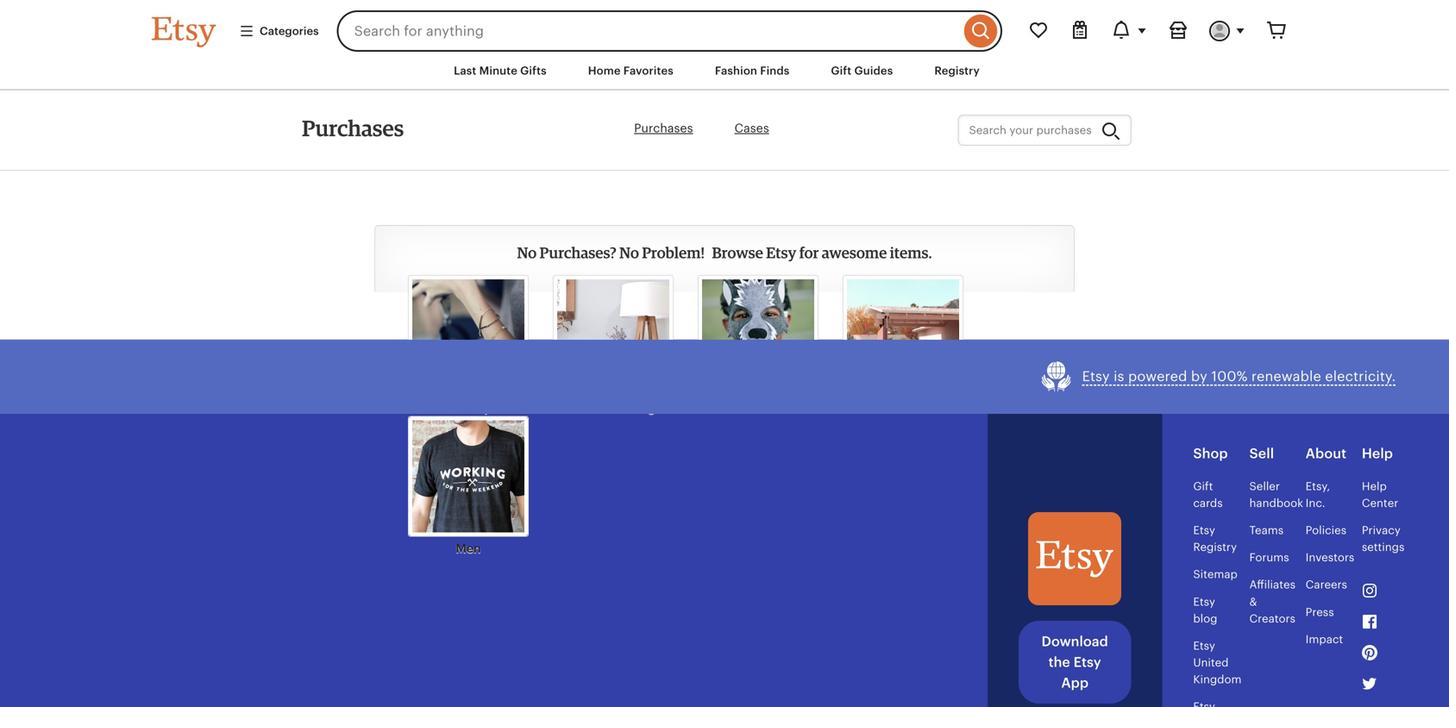 Task type: locate. For each thing, give the bounding box(es) containing it.
seller handbook
[[1250, 480, 1304, 510]]

art image
[[847, 279, 959, 392]]

policies link
[[1306, 524, 1347, 537]]

powered
[[1129, 369, 1188, 385]]

& inside the 'affiliates & creators'
[[1250, 596, 1258, 609]]

registry right guides
[[935, 64, 980, 77]]

etsy inside etsy blog
[[1194, 596, 1216, 609]]

0 vertical spatial home
[[588, 64, 621, 77]]

registry up sitemap link
[[1194, 541, 1237, 554]]

& up creators
[[1250, 596, 1258, 609]]

etsy for etsy is powered by 100% renewable electricity.
[[1083, 369, 1110, 385]]

about
[[1306, 446, 1347, 461]]

0 vertical spatial gift
[[831, 64, 852, 77]]

home favorites link
[[575, 55, 687, 86]]

etsy up blog
[[1194, 596, 1216, 609]]

cases
[[735, 121, 769, 135]]

men link
[[408, 416, 529, 557]]

items.
[[890, 243, 932, 262]]

favorites
[[624, 64, 674, 77]]

0 vertical spatial help
[[1362, 446, 1394, 461]]

last minute gifts link
[[441, 55, 560, 86]]

1 vertical spatial &
[[1250, 596, 1258, 609]]

gift guides
[[831, 64, 893, 77]]

home left living
[[571, 401, 606, 414]]

teams
[[1250, 524, 1284, 537]]

1 vertical spatial help
[[1362, 480, 1387, 493]]

home & living link
[[553, 275, 674, 416]]

0 horizontal spatial gift
[[831, 64, 852, 77]]

careers link
[[1306, 579, 1348, 592]]

etsy down "download"
[[1074, 655, 1102, 670]]

menu bar
[[121, 52, 1329, 91]]

Search for anything text field
[[337, 10, 960, 52]]

help up help center link at the right bottom of the page
[[1362, 446, 1394, 461]]

help up center
[[1362, 480, 1387, 493]]

0 vertical spatial &
[[609, 401, 618, 414]]

forums link
[[1250, 551, 1290, 564]]

browse
[[712, 243, 764, 262]]

for
[[800, 243, 819, 262]]

men
[[456, 542, 481, 556]]

1 help from the top
[[1362, 446, 1394, 461]]

etsy up united
[[1194, 640, 1216, 653]]

jewelry image
[[412, 279, 525, 392]]

problem!
[[642, 243, 705, 262]]

last
[[454, 64, 477, 77]]

categories
[[260, 25, 319, 37]]

renewable
[[1252, 369, 1322, 385]]

impact
[[1306, 633, 1344, 646]]

etsy blog link
[[1194, 596, 1218, 625]]

& for affiliates
[[1250, 596, 1258, 609]]

privacy
[[1362, 524, 1401, 537]]

creators
[[1250, 612, 1296, 625]]

& left living
[[609, 401, 618, 414]]

etsy united kingdom
[[1194, 640, 1242, 687]]

1 horizontal spatial gift
[[1194, 480, 1214, 493]]

home & living image
[[557, 279, 670, 392]]

art
[[894, 401, 912, 414]]

united
[[1194, 657, 1229, 670]]

etsy down cards
[[1194, 524, 1216, 537]]

kids
[[746, 401, 771, 414]]

gift inside gift guides link
[[831, 64, 852, 77]]

inc.
[[1306, 497, 1326, 510]]

help inside the help center
[[1362, 480, 1387, 493]]

gift inside gift cards
[[1194, 480, 1214, 493]]

0 horizontal spatial no
[[517, 243, 537, 262]]

policies
[[1306, 524, 1347, 537]]

fashion finds link
[[702, 55, 803, 86]]

purchases
[[302, 115, 404, 142], [634, 121, 693, 135]]

etsy for etsy registry
[[1194, 524, 1216, 537]]

last minute gifts
[[454, 64, 547, 77]]

gift up cards
[[1194, 480, 1214, 493]]

etsy
[[766, 243, 797, 262], [1083, 369, 1110, 385], [1194, 524, 1216, 537], [1194, 596, 1216, 609], [1194, 640, 1216, 653], [1074, 655, 1102, 670]]

& for home
[[609, 401, 618, 414]]

jewelry
[[447, 401, 491, 414]]

home favorites
[[588, 64, 674, 77]]

gift for gift cards
[[1194, 480, 1214, 493]]

etsy left for at the right top of page
[[766, 243, 797, 262]]

0 horizontal spatial registry
[[935, 64, 980, 77]]

registry
[[935, 64, 980, 77], [1194, 541, 1237, 554]]

etsy for etsy united kingdom
[[1194, 640, 1216, 653]]

shop
[[1194, 446, 1228, 461]]

no purchases? no problem! browse etsy for awesome items.
[[517, 243, 932, 262]]

investors link
[[1306, 551, 1355, 564]]

categories banner
[[121, 0, 1329, 52]]

1 vertical spatial home
[[571, 401, 606, 414]]

None search field
[[337, 10, 1003, 52]]

home for home & living
[[571, 401, 606, 414]]

minute
[[479, 64, 518, 77]]

no left problem!
[[620, 243, 639, 262]]

0 horizontal spatial &
[[609, 401, 618, 414]]

home
[[588, 64, 621, 77], [571, 401, 606, 414]]

home left 'favorites'
[[588, 64, 621, 77]]

jewelry link
[[408, 275, 529, 416]]

etsy inside etsy registry
[[1194, 524, 1216, 537]]

etsy left is
[[1083, 369, 1110, 385]]

gift cards link
[[1194, 480, 1223, 510]]

2 help from the top
[[1362, 480, 1387, 493]]

investors
[[1306, 551, 1355, 564]]

&
[[609, 401, 618, 414], [1250, 596, 1258, 609]]

gift left guides
[[831, 64, 852, 77]]

gift
[[831, 64, 852, 77], [1194, 480, 1214, 493]]

gifts
[[520, 64, 547, 77]]

gift for gift guides
[[831, 64, 852, 77]]

1 vertical spatial gift
[[1194, 480, 1214, 493]]

1 horizontal spatial no
[[620, 243, 639, 262]]

no
[[517, 243, 537, 262], [620, 243, 639, 262]]

blog
[[1194, 612, 1218, 625]]

1 vertical spatial registry
[[1194, 541, 1237, 554]]

press
[[1306, 606, 1334, 619]]

1 horizontal spatial &
[[1250, 596, 1258, 609]]

etsy inside etsy is powered by 100% renewable electricity. button
[[1083, 369, 1110, 385]]

2 no from the left
[[620, 243, 639, 262]]

careers
[[1306, 579, 1348, 592]]

settings
[[1362, 541, 1405, 554]]

kids link
[[698, 275, 819, 416]]

app
[[1062, 676, 1089, 691]]

teams link
[[1250, 524, 1284, 537]]

seller
[[1250, 480, 1280, 493]]

etsy inside etsy united kingdom
[[1194, 640, 1216, 653]]

help
[[1362, 446, 1394, 461], [1362, 480, 1387, 493]]

1 no from the left
[[517, 243, 537, 262]]

no left purchases?
[[517, 243, 537, 262]]

100%
[[1212, 369, 1248, 385]]



Task type: vqa. For each thing, say whether or not it's contained in the screenshot.
left THE TABLE
no



Task type: describe. For each thing, give the bounding box(es) containing it.
etsy for etsy blog
[[1194, 596, 1216, 609]]

privacy settings link
[[1362, 524, 1405, 554]]

help for help center
[[1362, 480, 1387, 493]]

purchases?
[[540, 243, 617, 262]]

sitemap
[[1194, 568, 1238, 581]]

help for help
[[1362, 446, 1394, 461]]

kingdom
[[1194, 674, 1242, 687]]

kids image
[[702, 279, 815, 392]]

impact link
[[1306, 633, 1344, 646]]

download the etsy app
[[1042, 634, 1109, 691]]

sell
[[1250, 446, 1275, 461]]

etsy,
[[1306, 480, 1331, 493]]

menu bar containing last minute gifts
[[121, 52, 1329, 91]]

etsy blog
[[1194, 596, 1218, 625]]

etsy registry link
[[1194, 524, 1237, 554]]

press link
[[1306, 606, 1334, 619]]

guides
[[855, 64, 893, 77]]

registry link
[[922, 55, 993, 86]]

0 horizontal spatial purchases
[[302, 115, 404, 142]]

awesome
[[822, 243, 887, 262]]

privacy settings
[[1362, 524, 1405, 554]]

categories button
[[226, 15, 332, 47]]

1 horizontal spatial registry
[[1194, 541, 1237, 554]]

living
[[620, 401, 656, 414]]

help center
[[1362, 480, 1399, 510]]

forums
[[1250, 551, 1290, 564]]

etsy inside download the etsy app
[[1074, 655, 1102, 670]]

etsy united kingdom link
[[1194, 640, 1242, 687]]

etsy, inc. link
[[1306, 480, 1331, 510]]

0 vertical spatial registry
[[935, 64, 980, 77]]

sitemap link
[[1194, 568, 1238, 581]]

home for home favorites
[[588, 64, 621, 77]]

cases link
[[735, 121, 769, 135]]

account navigation
[[302, 115, 1148, 146]]

men image
[[412, 421, 525, 533]]

download
[[1042, 634, 1109, 650]]

download the etsy app link
[[1019, 621, 1131, 704]]

none search field inside categories banner
[[337, 10, 1003, 52]]

1 horizontal spatial purchases
[[634, 121, 693, 135]]

fashion finds
[[715, 64, 790, 77]]

art link
[[843, 275, 964, 416]]

etsy registry
[[1194, 524, 1237, 554]]

seller handbook link
[[1250, 480, 1304, 510]]

cards
[[1194, 497, 1223, 510]]

center
[[1362, 497, 1399, 510]]

electricity.
[[1326, 369, 1396, 385]]

affiliates & creators link
[[1250, 579, 1296, 625]]

the
[[1049, 655, 1071, 670]]

home & living
[[571, 401, 656, 414]]

gift cards
[[1194, 480, 1223, 510]]

affiliates & creators
[[1250, 579, 1296, 625]]

etsy, inc.
[[1306, 480, 1331, 510]]

affiliates
[[1250, 579, 1296, 592]]

fashion
[[715, 64, 758, 77]]

help center link
[[1362, 480, 1399, 510]]

Search your purchases telephone field
[[958, 115, 1132, 146]]

handbook
[[1250, 497, 1304, 510]]

gift guides link
[[818, 55, 906, 86]]

finds
[[760, 64, 790, 77]]

by
[[1192, 369, 1208, 385]]

etsy is powered by 100% renewable electricity.
[[1083, 369, 1396, 385]]

purchases link
[[634, 121, 693, 135]]

is
[[1114, 369, 1125, 385]]

etsy is powered by 100% renewable electricity. button
[[1041, 360, 1396, 393]]



